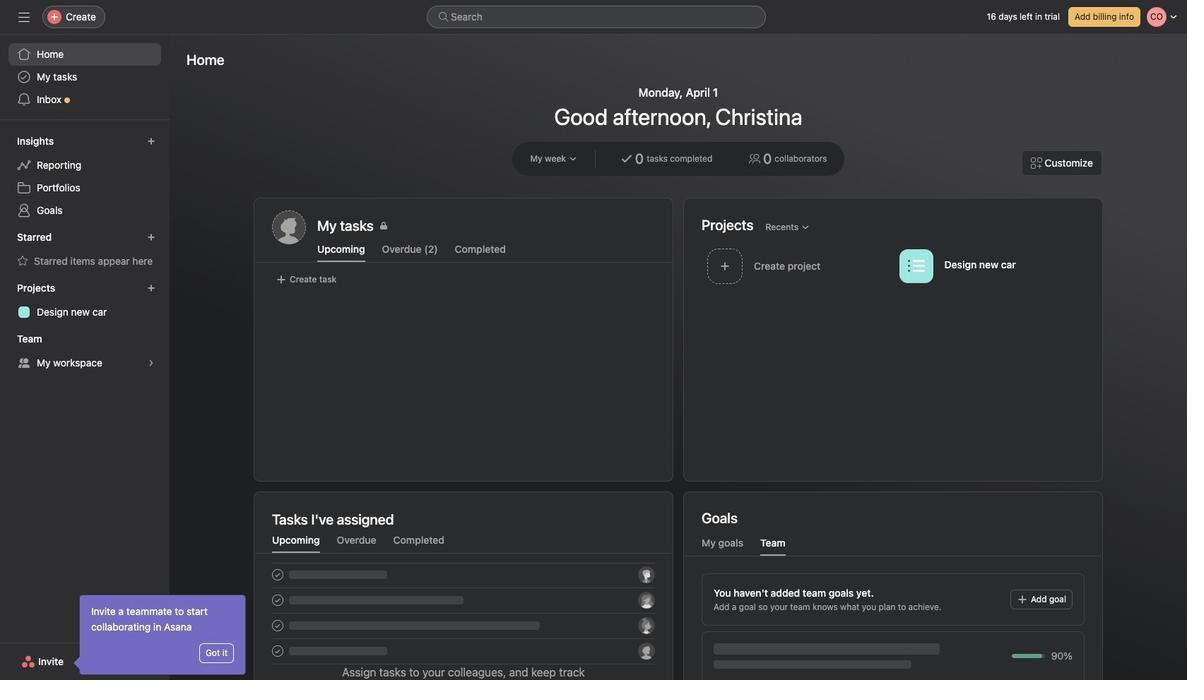 Task type: vqa. For each thing, say whether or not it's contained in the screenshot.
Insights Element
yes



Task type: locate. For each thing, give the bounding box(es) containing it.
list image
[[908, 258, 925, 275]]

tooltip
[[76, 596, 245, 675]]

add profile photo image
[[272, 211, 306, 245]]

insights element
[[0, 129, 170, 225]]

list item
[[702, 245, 894, 288]]

list box
[[427, 6, 766, 28]]

see details, my workspace image
[[147, 359, 156, 368]]



Task type: describe. For each thing, give the bounding box(es) containing it.
new project or portfolio image
[[147, 284, 156, 293]]

global element
[[0, 35, 170, 119]]

hide sidebar image
[[18, 11, 30, 23]]

starred element
[[0, 225, 170, 276]]

new insights image
[[147, 137, 156, 146]]

add items to starred image
[[147, 233, 156, 242]]

projects element
[[0, 276, 170, 327]]

teams element
[[0, 327, 170, 378]]



